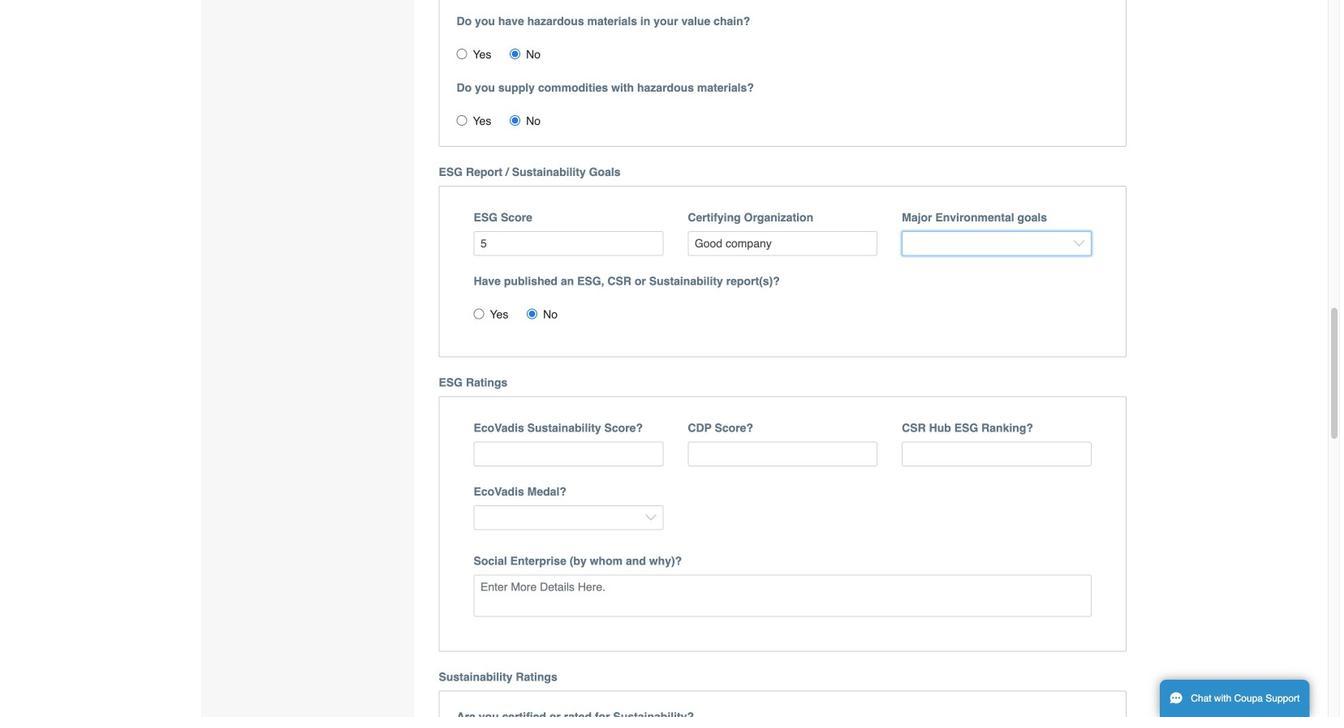 Task type: locate. For each thing, give the bounding box(es) containing it.
None text field
[[474, 231, 664, 256], [474, 442, 664, 467], [474, 231, 664, 256], [474, 442, 664, 467]]

None radio
[[457, 49, 467, 59], [457, 115, 467, 126], [527, 309, 538, 319], [457, 49, 467, 59], [457, 115, 467, 126], [527, 309, 538, 319]]

None radio
[[510, 49, 521, 59], [510, 115, 521, 126], [474, 309, 484, 319], [510, 49, 521, 59], [510, 115, 521, 126], [474, 309, 484, 319]]

Enter More Details Here. text field
[[474, 575, 1092, 617]]

None text field
[[688, 231, 878, 256], [688, 442, 878, 467], [902, 442, 1092, 467], [688, 231, 878, 256], [688, 442, 878, 467], [902, 442, 1092, 467]]



Task type: vqa. For each thing, say whether or not it's contained in the screenshot.
text field
yes



